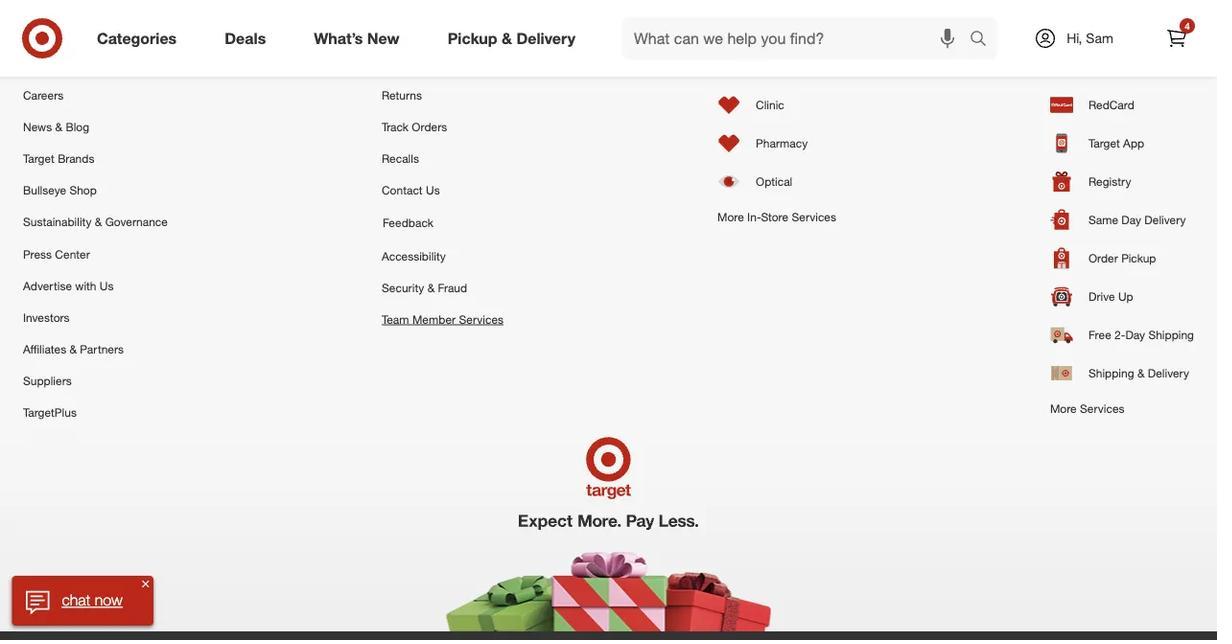 Task type: vqa. For each thing, say whether or not it's contained in the screenshot.
Pickup's &
yes



Task type: locate. For each thing, give the bounding box(es) containing it.
what's new
[[314, 29, 400, 48]]

1 vertical spatial more
[[1050, 401, 1077, 416]]

news
[[23, 120, 52, 134]]

2 vertical spatial target
[[23, 151, 54, 166]]

feedback button
[[382, 206, 503, 240]]

pickup & delivery
[[448, 29, 575, 48]]

blog
[[66, 120, 89, 134]]

chat now dialog
[[12, 576, 154, 626]]

member
[[412, 312, 456, 327]]

0 horizontal spatial pickup
[[448, 29, 497, 48]]

news & blog link
[[23, 111, 168, 143]]

0 vertical spatial us
[[71, 21, 91, 39]]

target for target app
[[1089, 136, 1120, 150]]

with
[[75, 279, 96, 293]]

0 vertical spatial day
[[1121, 213, 1141, 227]]

about
[[23, 21, 67, 39], [23, 56, 54, 70]]

clinic link
[[717, 86, 836, 124]]

sustainability
[[23, 215, 92, 229]]

us right with
[[100, 279, 114, 293]]

& for sustainability
[[95, 215, 102, 229]]

advertise with us link
[[23, 270, 168, 302]]

& left the blog
[[55, 120, 62, 134]]

0 vertical spatial shipping
[[1148, 328, 1194, 342]]

more for more in-store services
[[717, 210, 744, 224]]

0 horizontal spatial us
[[71, 21, 91, 39]]

services
[[1050, 21, 1113, 39], [792, 210, 836, 224], [459, 312, 503, 327], [1080, 401, 1125, 416]]

about up "careers"
[[23, 56, 54, 70]]

delivery for shipping & delivery
[[1148, 366, 1189, 381]]

day right the same
[[1121, 213, 1141, 227]]

0 vertical spatial target
[[57, 56, 89, 70]]

1 vertical spatial us
[[426, 183, 440, 198]]

investors
[[23, 310, 70, 325]]

us
[[71, 21, 91, 39], [426, 183, 440, 198], [100, 279, 114, 293]]

registry
[[1089, 174, 1131, 189]]

1 horizontal spatial us
[[100, 279, 114, 293]]

track orders
[[382, 120, 447, 134]]

more down shipping & delivery link
[[1050, 401, 1077, 416]]

target brands link
[[23, 143, 168, 175]]

clinic
[[756, 98, 784, 112]]

services down fraud
[[459, 312, 503, 327]]

0 vertical spatial store
[[790, 59, 818, 74]]

1 vertical spatial shipping
[[1089, 366, 1134, 381]]

1 vertical spatial target
[[1089, 136, 1120, 150]]

help
[[382, 21, 415, 39]]

delivery
[[516, 29, 575, 48], [1144, 213, 1186, 227], [1148, 366, 1189, 381]]

pickup up returns "link"
[[448, 29, 497, 48]]

sam
[[1086, 30, 1113, 47]]

What can we help you find? suggestions appear below search field
[[622, 17, 974, 59]]

0 horizontal spatial store
[[761, 210, 788, 224]]

0 horizontal spatial more
[[717, 210, 744, 224]]

target
[[57, 56, 89, 70], [1089, 136, 1120, 150], [23, 151, 54, 166]]

2 vertical spatial delivery
[[1148, 366, 1189, 381]]

about target
[[23, 56, 89, 70]]

shop
[[69, 183, 97, 198]]

pharmacy
[[756, 136, 808, 150]]

partners
[[80, 342, 124, 357]]

&
[[502, 29, 512, 48], [55, 120, 62, 134], [95, 215, 102, 229], [427, 280, 435, 295], [69, 342, 77, 357], [1137, 366, 1145, 381]]

pickup right 'order'
[[1121, 251, 1156, 266]]

us right contact
[[426, 183, 440, 198]]

1 horizontal spatial store
[[790, 59, 818, 74]]

delivery for same day delivery
[[1144, 213, 1186, 227]]

team member services link
[[382, 304, 503, 335]]

pickup
[[448, 29, 497, 48], [1121, 251, 1156, 266]]

shipping & delivery link
[[1050, 354, 1194, 393]]

0 horizontal spatial target
[[23, 151, 54, 166]]

target down the about us
[[57, 56, 89, 70]]

& right affiliates
[[69, 342, 77, 357]]

feedback
[[383, 216, 434, 230]]

drive up
[[1089, 290, 1133, 304]]

about up about target
[[23, 21, 67, 39]]

services up the redcard
[[1050, 21, 1113, 39]]

1 vertical spatial pickup
[[1121, 251, 1156, 266]]

bullseye shop link
[[23, 175, 168, 206]]

& up returns "link"
[[502, 29, 512, 48]]

4
[[1185, 20, 1190, 32]]

target left app
[[1089, 136, 1120, 150]]

1 vertical spatial about
[[23, 56, 54, 70]]

0 vertical spatial more
[[717, 210, 744, 224]]

drive
[[1089, 290, 1115, 304]]

& down bullseye shop "link"
[[95, 215, 102, 229]]

& left fraud
[[427, 280, 435, 295]]

careers link
[[23, 79, 168, 111]]

1 about from the top
[[23, 21, 67, 39]]

0 horizontal spatial shipping
[[1089, 366, 1134, 381]]

1 horizontal spatial more
[[1050, 401, 1077, 416]]

in-
[[747, 210, 761, 224]]

1 vertical spatial delivery
[[1144, 213, 1186, 227]]

find
[[756, 59, 778, 74]]

careers
[[23, 88, 64, 102]]

2 horizontal spatial us
[[426, 183, 440, 198]]

chat now
[[62, 591, 123, 610]]

2 about from the top
[[23, 56, 54, 70]]

target down news
[[23, 151, 54, 166]]

more services
[[1050, 401, 1125, 416]]

about for about us
[[23, 21, 67, 39]]

targetplus
[[23, 406, 77, 420]]

more
[[717, 210, 744, 224], [1050, 401, 1077, 416]]

1 vertical spatial store
[[761, 210, 788, 224]]

1 horizontal spatial pickup
[[1121, 251, 1156, 266]]

store for in-
[[761, 210, 788, 224]]

what's
[[314, 29, 363, 48]]

returns link
[[382, 79, 503, 111]]

2 horizontal spatial target
[[1089, 136, 1120, 150]]

store down the optical link
[[761, 210, 788, 224]]

us up about target link
[[71, 21, 91, 39]]

more services link
[[1050, 393, 1194, 424]]

shipping up more services link
[[1089, 366, 1134, 381]]

& for pickup
[[502, 29, 512, 48]]

search button
[[961, 17, 1007, 63]]

shipping & delivery
[[1089, 366, 1189, 381]]

store right a
[[790, 59, 818, 74]]

press center link
[[23, 238, 168, 270]]

order pickup
[[1089, 251, 1156, 266]]

us for contact us
[[426, 183, 440, 198]]

more left in-
[[717, 210, 744, 224]]

day right free
[[1125, 328, 1145, 342]]

0 vertical spatial delivery
[[516, 29, 575, 48]]

recalls link
[[382, 143, 503, 175]]

& down free 2-day shipping
[[1137, 366, 1145, 381]]

target inside 'link'
[[1089, 136, 1120, 150]]

pharmacy link
[[717, 124, 836, 163]]

1 horizontal spatial shipping
[[1148, 328, 1194, 342]]

0 vertical spatial about
[[23, 21, 67, 39]]

a
[[781, 59, 787, 74]]

store for a
[[790, 59, 818, 74]]

day
[[1121, 213, 1141, 227], [1125, 328, 1145, 342]]

optical
[[756, 174, 792, 189]]

shipping up shipping & delivery at the bottom
[[1148, 328, 1194, 342]]

recalls
[[382, 151, 419, 166]]

advertise
[[23, 279, 72, 293]]

investors link
[[23, 302, 168, 333]]

app
[[1123, 136, 1144, 150]]

track
[[382, 120, 409, 134]]

now
[[95, 591, 123, 610]]

team member services
[[382, 312, 503, 327]]



Task type: describe. For each thing, give the bounding box(es) containing it.
& for affiliates
[[69, 342, 77, 357]]

redcard
[[1089, 98, 1134, 112]]

services down the optical link
[[792, 210, 836, 224]]

bullseye shop
[[23, 183, 97, 198]]

deals
[[225, 29, 266, 48]]

hi, sam
[[1067, 30, 1113, 47]]

returns
[[382, 88, 422, 102]]

affiliates & partners link
[[23, 333, 168, 365]]

services down shipping & delivery link
[[1080, 401, 1125, 416]]

search
[[961, 31, 1007, 49]]

team
[[382, 312, 409, 327]]

target app link
[[1050, 124, 1194, 163]]

track orders link
[[382, 111, 503, 143]]

target: expect more. pay less. image
[[339, 429, 878, 632]]

chat now button
[[12, 576, 154, 626]]

categories link
[[81, 17, 201, 59]]

free 2-day shipping
[[1089, 328, 1194, 342]]

new
[[367, 29, 400, 48]]

contact
[[382, 183, 423, 198]]

security & fraud
[[382, 280, 467, 295]]

news & blog
[[23, 120, 89, 134]]

deals link
[[208, 17, 290, 59]]

target app
[[1089, 136, 1144, 150]]

✕
[[142, 578, 150, 590]]

4 link
[[1156, 17, 1198, 59]]

optical link
[[717, 163, 836, 201]]

us for about us
[[71, 21, 91, 39]]

more in-store services link
[[717, 201, 836, 233]]

accessibility
[[382, 249, 446, 263]]

target for target brands
[[23, 151, 54, 166]]

& for security
[[427, 280, 435, 295]]

hi,
[[1067, 30, 1082, 47]]

sustainability & governance link
[[23, 206, 168, 238]]

1 vertical spatial day
[[1125, 328, 1145, 342]]

same day delivery link
[[1050, 201, 1194, 239]]

same
[[1089, 213, 1118, 227]]

& for shipping
[[1137, 366, 1145, 381]]

categories
[[97, 29, 177, 48]]

security
[[382, 280, 424, 295]]

accessibility link
[[382, 240, 503, 272]]

orders
[[412, 120, 447, 134]]

contact us link
[[382, 175, 503, 206]]

more for more services
[[1050, 401, 1077, 416]]

affiliates & partners
[[23, 342, 124, 357]]

redcard link
[[1050, 86, 1194, 124]]

suppliers
[[23, 374, 72, 388]]

sustainability & governance
[[23, 215, 168, 229]]

find a store
[[756, 59, 818, 74]]

press center
[[23, 247, 90, 261]]

chat
[[62, 591, 91, 610]]

& for news
[[55, 120, 62, 134]]

registry link
[[1050, 163, 1194, 201]]

1 horizontal spatial target
[[57, 56, 89, 70]]

✕ button
[[138, 576, 154, 592]]

brands
[[58, 151, 94, 166]]

targetplus link
[[23, 397, 168, 429]]

affiliates
[[23, 342, 66, 357]]

more in-store services
[[717, 210, 836, 224]]

press
[[23, 247, 52, 261]]

0 vertical spatial pickup
[[448, 29, 497, 48]]

stores
[[717, 21, 765, 39]]

same day delivery
[[1089, 213, 1186, 227]]

order
[[1089, 251, 1118, 266]]

about for about target
[[23, 56, 54, 70]]

fraud
[[438, 280, 467, 295]]

bullseye
[[23, 183, 66, 198]]

drive up link
[[1050, 278, 1194, 316]]

suppliers link
[[23, 365, 168, 397]]

delivery for pickup & delivery
[[516, 29, 575, 48]]

about us
[[23, 21, 91, 39]]

order pickup link
[[1050, 239, 1194, 278]]

advertise with us
[[23, 279, 114, 293]]

2 vertical spatial us
[[100, 279, 114, 293]]

find a store link
[[717, 47, 836, 86]]

security & fraud link
[[382, 272, 503, 304]]

2-
[[1115, 328, 1125, 342]]

up
[[1118, 290, 1133, 304]]

pickup & delivery link
[[431, 17, 599, 59]]

center
[[55, 247, 90, 261]]



